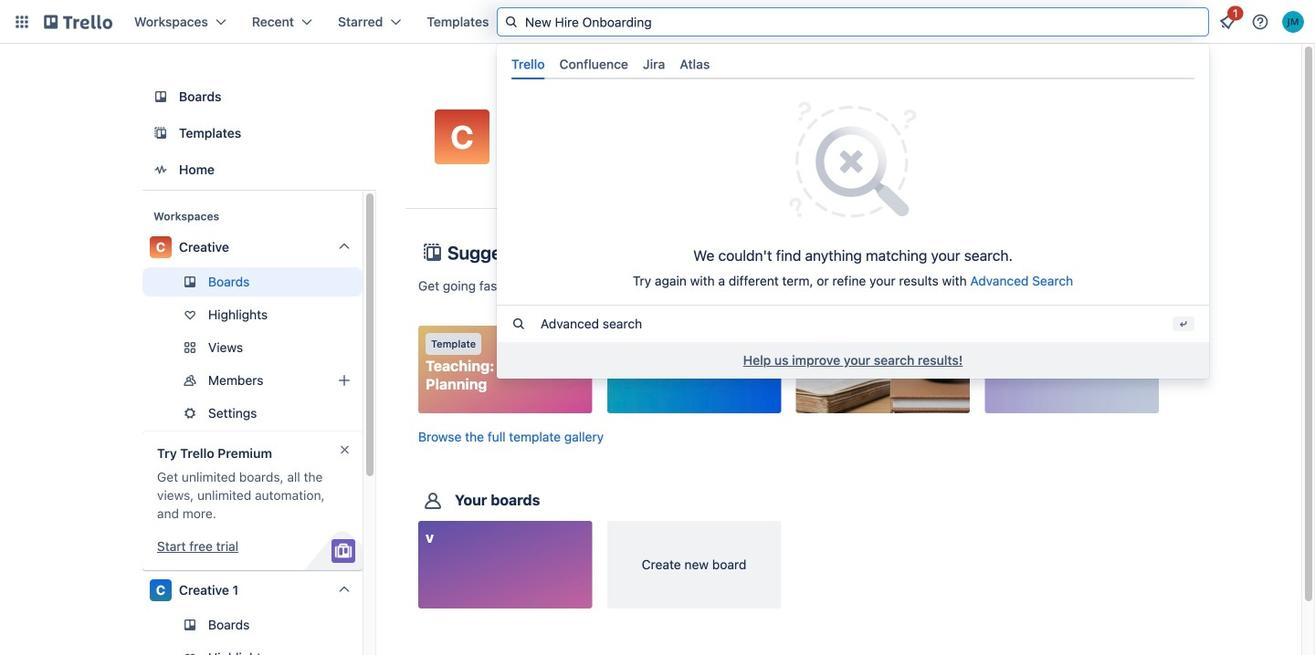 Task type: locate. For each thing, give the bounding box(es) containing it.
2 tab from the left
[[552, 49, 636, 80]]

jeremy miller (jeremymiller198) image
[[1282, 11, 1304, 33]]

2 forward image from the top
[[359, 370, 381, 392]]

back to home image
[[44, 7, 112, 37]]

1 tab from the left
[[504, 49, 552, 80]]

tab list
[[504, 49, 1202, 80]]

advanced search image
[[512, 317, 526, 332]]

1 vertical spatial forward image
[[359, 370, 381, 392]]

3 forward image from the top
[[359, 403, 381, 425]]

tab
[[504, 49, 552, 80], [552, 49, 636, 80], [636, 49, 673, 80], [673, 49, 717, 80]]

0 vertical spatial forward image
[[359, 337, 381, 359]]

2 vertical spatial forward image
[[359, 403, 381, 425]]

1 notification image
[[1217, 11, 1239, 33]]

search no results image
[[789, 100, 917, 220]]

board image
[[150, 86, 172, 108]]

template board image
[[150, 122, 172, 144]]

forward image
[[359, 337, 381, 359], [359, 370, 381, 392], [359, 403, 381, 425]]

search image
[[504, 15, 519, 29]]



Task type: vqa. For each thing, say whether or not it's contained in the screenshot.
SETTINGS
no



Task type: describe. For each thing, give the bounding box(es) containing it.
open information menu image
[[1251, 13, 1270, 31]]

1 forward image from the top
[[359, 337, 381, 359]]

add image
[[333, 370, 355, 392]]

4 tab from the left
[[673, 49, 717, 80]]

Search Trello field
[[497, 7, 1209, 37]]

home image
[[150, 159, 172, 181]]

3 tab from the left
[[636, 49, 673, 80]]

primary element
[[0, 0, 1315, 44]]



